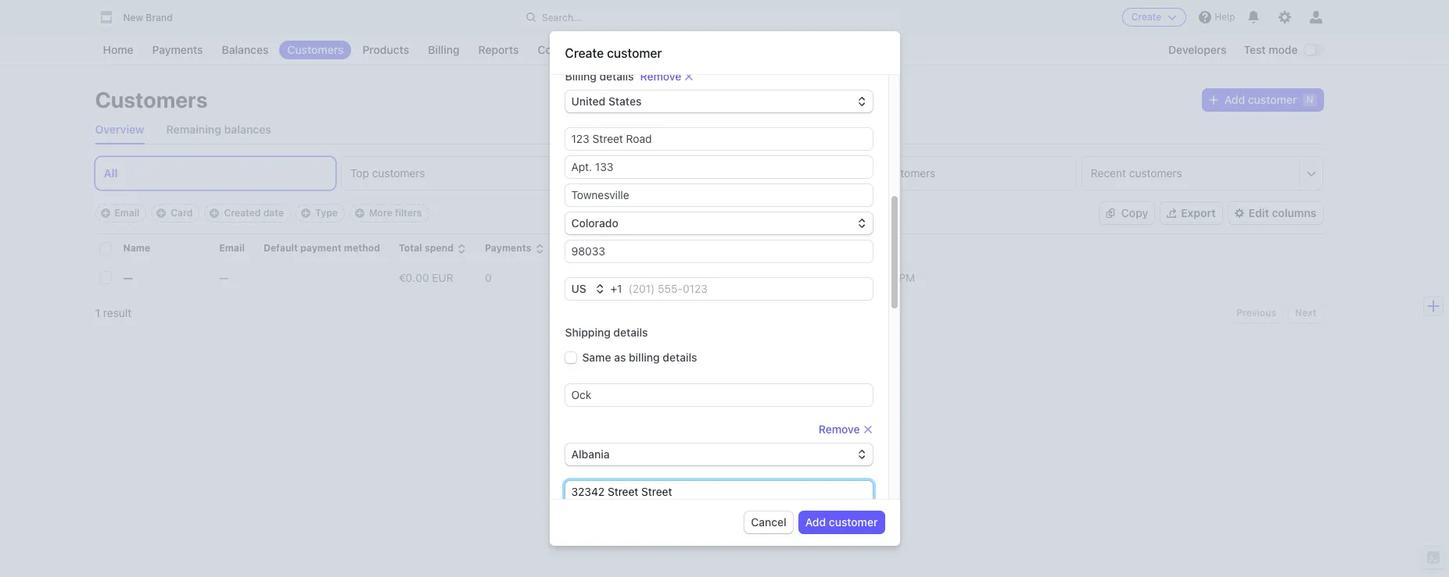Task type: vqa. For each thing, say whether or not it's contained in the screenshot.
1st **
no



Task type: describe. For each thing, give the bounding box(es) containing it.
oct 17, 7:21 pm
[[832, 271, 915, 284]]

customers inside 'link'
[[649, 167, 702, 180]]

1 horizontal spatial remove button
[[819, 422, 872, 438]]

2 €0.00 eur from the left
[[563, 271, 617, 284]]

Jenny Rosen text field
[[565, 385, 872, 407]]

2 — link from the left
[[219, 265, 263, 291]]

products link
[[355, 41, 417, 59]]

1 vertical spatial customers
[[95, 87, 208, 113]]

tab list containing overview
[[95, 116, 1323, 145]]

cancel
[[751, 516, 787, 529]]

all link
[[95, 157, 336, 190]]

billing details
[[565, 70, 634, 83]]

first-time customers
[[597, 167, 702, 180]]

next
[[1295, 307, 1317, 319]]

next button
[[1289, 304, 1323, 323]]

create for create customer
[[565, 46, 604, 60]]

recent customers
[[1091, 167, 1182, 180]]

overview link
[[95, 116, 144, 144]]

1 €0.00 eur from the left
[[399, 271, 453, 284]]

add type image
[[301, 209, 310, 218]]

0 link
[[485, 265, 563, 291]]

top customers
[[350, 167, 425, 180]]

ZIP text field
[[565, 241, 872, 263]]

developers link
[[1161, 41, 1234, 59]]

toolbar containing email
[[95, 204, 429, 223]]

billing link
[[420, 41, 467, 59]]

+ 1
[[610, 282, 622, 296]]

add more filters image
[[355, 209, 364, 218]]

0 vertical spatial customers
[[287, 43, 344, 56]]

recent customers link
[[1082, 157, 1300, 190]]

Select Item checkbox
[[100, 272, 111, 283]]

oct 17, 7:21 pm link
[[832, 265, 1323, 291]]

0 vertical spatial customer
[[607, 46, 662, 60]]

create button
[[1122, 8, 1187, 27]]

n
[[1306, 94, 1313, 106]]

Select All checkbox
[[100, 243, 111, 254]]

test
[[1244, 43, 1266, 56]]

1 vertical spatial 1
[[95, 307, 100, 320]]

default payment method
[[263, 242, 380, 254]]

0 horizontal spatial payments
[[152, 43, 203, 56]]

top
[[350, 167, 369, 180]]

all
[[104, 167, 118, 180]]

add created date image
[[210, 209, 219, 218]]

method
[[344, 242, 380, 254]]

date
[[263, 207, 284, 219]]

united
[[571, 95, 606, 108]]

Address line 1 text field
[[565, 128, 872, 150]]

refunds
[[563, 242, 602, 254]]

€0.00 for 3rd €0.00 eur link from right
[[399, 271, 429, 284]]

7:21
[[872, 271, 896, 284]]

new brand button
[[95, 6, 188, 28]]

home link
[[95, 41, 141, 59]]

0 horizontal spatial remove button
[[640, 69, 694, 84]]

export button
[[1161, 203, 1222, 224]]

customers link
[[280, 41, 351, 59]]

svg image
[[1106, 209, 1115, 218]]

albania
[[571, 448, 610, 461]]

total
[[399, 242, 422, 254]]

total spend
[[399, 242, 454, 254]]

balances
[[224, 123, 271, 136]]

payment
[[300, 242, 342, 254]]

states
[[608, 95, 642, 108]]

City text field
[[565, 185, 872, 206]]

2 €0.00 eur link from the left
[[563, 265, 636, 291]]

copy button
[[1100, 203, 1154, 224]]

shipping details
[[565, 326, 648, 339]]

balances
[[222, 43, 269, 56]]

shipping
[[565, 326, 611, 339]]

same as billing details
[[582, 351, 697, 364]]

billing for billing
[[428, 43, 459, 56]]

created date
[[224, 207, 284, 219]]

united states button
[[565, 91, 872, 113]]

€0.00 for second €0.00 eur link from right
[[563, 271, 593, 284]]

3 eur from the left
[[669, 271, 691, 284]]

balances link
[[214, 41, 276, 59]]

0
[[485, 271, 492, 284]]

connect
[[538, 43, 581, 56]]

search…
[[542, 11, 581, 23]]

edit columns button
[[1228, 203, 1323, 224]]

products
[[362, 43, 409, 56]]

€0.00 for third €0.00 eur link
[[636, 271, 666, 284]]

customer inside button
[[829, 516, 878, 529]]

1 horizontal spatial email
[[219, 242, 245, 254]]

home
[[103, 43, 133, 56]]

albania button
[[565, 444, 872, 466]]

Address line 1 text field
[[565, 482, 872, 504]]

remaining balances
[[166, 123, 271, 136]]

pm
[[899, 271, 915, 284]]

type
[[315, 207, 338, 219]]

same
[[582, 351, 611, 364]]

tab list containing all
[[95, 157, 1323, 190]]

united states
[[571, 95, 642, 108]]

17,
[[853, 271, 870, 284]]



Task type: locate. For each thing, give the bounding box(es) containing it.
€0.00
[[399, 271, 429, 284], [563, 271, 593, 284], [636, 271, 666, 284]]

Search… search field
[[517, 7, 901, 27]]

customers left products
[[287, 43, 344, 56]]

add card image
[[157, 209, 166, 218]]

billing for billing details
[[565, 70, 597, 83]]

details down create customer
[[599, 70, 634, 83]]

default
[[263, 242, 298, 254]]

billing left 'reports'
[[428, 43, 459, 56]]

2 horizontal spatial eur
[[669, 271, 691, 284]]

add inside button
[[805, 516, 826, 529]]

—
[[123, 271, 133, 284], [219, 271, 229, 284]]

open overflow menu image
[[1307, 169, 1317, 178]]

1 vertical spatial more
[[369, 207, 392, 219]]

1 vertical spatial payments
[[485, 242, 531, 254]]

more inside more button
[[600, 43, 627, 56]]

2 vertical spatial customer
[[829, 516, 878, 529]]

1 horizontal spatial €0.00
[[563, 271, 593, 284]]

payments down the 'brand'
[[152, 43, 203, 56]]

first-time customers link
[[589, 157, 829, 190]]

export
[[1181, 206, 1216, 220]]

more right add more filters icon
[[369, 207, 392, 219]]

1 result
[[95, 307, 132, 320]]

1 horizontal spatial billing
[[565, 70, 597, 83]]

new brand
[[123, 12, 173, 23]]

1 vertical spatial remove
[[819, 423, 860, 436]]

customers right repeat
[[883, 167, 936, 180]]

spend
[[425, 242, 454, 254]]

repeat customers
[[844, 167, 936, 180]]

customers
[[372, 167, 425, 180], [649, 167, 702, 180], [883, 167, 936, 180], [1129, 167, 1182, 180]]

tab list down address line 1 text box
[[95, 157, 1323, 190]]

Address line 2 text field
[[565, 156, 872, 178]]

0 vertical spatial tab list
[[95, 116, 1323, 145]]

email inside toolbar
[[115, 207, 139, 219]]

billing
[[428, 43, 459, 56], [565, 70, 597, 83]]

time
[[624, 167, 646, 180]]

0 vertical spatial remove
[[640, 70, 681, 83]]

remove for left remove button
[[640, 70, 681, 83]]

connect link
[[530, 41, 589, 59]]

1 horizontal spatial —
[[219, 271, 229, 284]]

add right svg icon
[[1224, 93, 1245, 106]]

1 vertical spatial email
[[219, 242, 245, 254]]

email right add email icon
[[115, 207, 139, 219]]

details for shipping details
[[613, 326, 648, 339]]

0 horizontal spatial —
[[123, 271, 133, 284]]

eur down zip text box
[[669, 271, 691, 284]]

3 €0.00 eur link from the left
[[636, 265, 736, 291]]

new
[[123, 12, 143, 23]]

1 €0.00 eur link from the left
[[399, 265, 485, 291]]

first-
[[597, 167, 624, 180]]

1 horizontal spatial customers
[[287, 43, 344, 56]]

remove for right remove button
[[819, 423, 860, 436]]

2 — from the left
[[219, 271, 229, 284]]

more button
[[592, 41, 650, 59]]

— for first — 'link' from right
[[219, 271, 229, 284]]

add customer button
[[799, 512, 884, 534]]

columns
[[1272, 206, 1317, 220]]

0 horizontal spatial more
[[369, 207, 392, 219]]

remaining
[[166, 123, 221, 136]]

1 horizontal spatial €0.00 eur
[[563, 271, 617, 284]]

developers
[[1168, 43, 1227, 56]]

0 vertical spatial create
[[1131, 11, 1162, 23]]

1 — from the left
[[123, 271, 133, 284]]

customers up overview
[[95, 87, 208, 113]]

1
[[617, 282, 622, 296], [95, 307, 100, 320]]

0 horizontal spatial customer
[[607, 46, 662, 60]]

€0.00 eur down the refunds
[[563, 271, 617, 284]]

0 vertical spatial add customer
[[1224, 93, 1297, 106]]

1 tab list from the top
[[95, 116, 1323, 145]]

tab list down united states popup button
[[95, 116, 1323, 145]]

details for billing details
[[599, 70, 634, 83]]

1 — link from the left
[[123, 265, 169, 291]]

eur
[[432, 271, 453, 284], [596, 271, 617, 284], [669, 271, 691, 284]]

1 horizontal spatial customer
[[829, 516, 878, 529]]

2 €0.00 from the left
[[563, 271, 593, 284]]

more up billing details
[[600, 43, 627, 56]]

details right billing
[[663, 351, 697, 364]]

billing inside "link"
[[428, 43, 459, 56]]

0 horizontal spatial eur
[[432, 271, 453, 284]]

1 customers from the left
[[372, 167, 425, 180]]

more
[[600, 43, 627, 56], [369, 207, 392, 219]]

test mode
[[1244, 43, 1298, 56]]

as
[[614, 351, 626, 364]]

repeat
[[844, 167, 880, 180]]

customers for recent customers
[[1129, 167, 1182, 180]]

1 up shipping details
[[617, 282, 622, 296]]

1 €0.00 from the left
[[399, 271, 429, 284]]

0 horizontal spatial €0.00
[[399, 271, 429, 284]]

customers for repeat customers
[[883, 167, 936, 180]]

1 horizontal spatial — link
[[219, 265, 263, 291]]

eur down the refunds
[[596, 271, 617, 284]]

€0.00 eur down total spend
[[399, 271, 453, 284]]

create
[[1131, 11, 1162, 23], [565, 46, 604, 60]]

0 horizontal spatial add
[[805, 516, 826, 529]]

— link
[[123, 265, 169, 291], [219, 265, 263, 291]]

€0.00 down the refunds
[[563, 271, 593, 284]]

details up same as billing details
[[613, 326, 648, 339]]

1 vertical spatial tab list
[[95, 157, 1323, 190]]

reports link
[[470, 41, 527, 59]]

€0.00 eur right + 1
[[636, 271, 691, 284]]

0 vertical spatial details
[[599, 70, 634, 83]]

add right cancel
[[805, 516, 826, 529]]

0 horizontal spatial customers
[[95, 87, 208, 113]]

billing
[[629, 351, 660, 364]]

1 horizontal spatial remove
[[819, 423, 860, 436]]

filters
[[395, 207, 422, 219]]

1 vertical spatial billing
[[565, 70, 597, 83]]

svg image
[[1209, 95, 1218, 105]]

0 vertical spatial remove button
[[640, 69, 694, 84]]

0 vertical spatial payments
[[152, 43, 203, 56]]

2 vertical spatial details
[[663, 351, 697, 364]]

brand
[[146, 12, 173, 23]]

0 horizontal spatial create
[[565, 46, 604, 60]]

toolbar
[[95, 204, 429, 223]]

create for create
[[1131, 11, 1162, 23]]

1 left result
[[95, 307, 100, 320]]

add customer inside button
[[805, 516, 878, 529]]

customers right top
[[372, 167, 425, 180]]

0 vertical spatial 1
[[617, 282, 622, 296]]

add customer right svg icon
[[1224, 93, 1297, 106]]

1 eur from the left
[[432, 271, 453, 284]]

cancel button
[[745, 512, 793, 534]]

result
[[103, 307, 132, 320]]

payments link
[[144, 41, 211, 59]]

2 horizontal spatial €0.00 eur
[[636, 271, 691, 284]]

2 tab list from the top
[[95, 157, 1323, 190]]

email down the created
[[219, 242, 245, 254]]

€0.00 right + 1
[[636, 271, 666, 284]]

overview
[[95, 123, 144, 136]]

payments up the 0 "link" on the left of the page
[[485, 242, 531, 254]]

3 €0.00 from the left
[[636, 271, 666, 284]]

— right select item checkbox
[[123, 271, 133, 284]]

customers for top customers
[[372, 167, 425, 180]]

repeat customers link
[[835, 157, 1076, 190]]

created
[[224, 207, 261, 219]]

— link down default
[[219, 265, 263, 291]]

2 customers from the left
[[649, 167, 702, 180]]

1 horizontal spatial create
[[1131, 11, 1162, 23]]

2 horizontal spatial customer
[[1248, 93, 1297, 106]]

— link down name in the left top of the page
[[123, 265, 169, 291]]

details
[[599, 70, 634, 83], [613, 326, 648, 339], [663, 351, 697, 364]]

oct
[[832, 271, 850, 284]]

€0.00 down total
[[399, 271, 429, 284]]

1 vertical spatial add customer
[[805, 516, 878, 529]]

€0.00 eur link down zip text box
[[636, 265, 736, 291]]

0 horizontal spatial billing
[[428, 43, 459, 56]]

1 horizontal spatial payments
[[485, 242, 531, 254]]

1 vertical spatial remove button
[[819, 422, 872, 438]]

4 customers from the left
[[1129, 167, 1182, 180]]

tab list
[[95, 116, 1323, 145], [95, 157, 1323, 190]]

€0.00 eur link down spend
[[399, 265, 485, 291]]

create customer
[[565, 46, 662, 60]]

create inside button
[[1131, 11, 1162, 23]]

0 horizontal spatial — link
[[123, 265, 169, 291]]

remaining balances link
[[166, 116, 271, 144]]

— for 2nd — 'link' from right
[[123, 271, 133, 284]]

customers right time
[[649, 167, 702, 180]]

add customer right cancel
[[805, 516, 878, 529]]

1 horizontal spatial add
[[1224, 93, 1245, 106]]

1 horizontal spatial more
[[600, 43, 627, 56]]

edit columns
[[1249, 206, 1317, 220]]

0 horizontal spatial remove
[[640, 70, 681, 83]]

0 horizontal spatial add customer
[[805, 516, 878, 529]]

eur down spend
[[432, 271, 453, 284]]

0 vertical spatial billing
[[428, 43, 459, 56]]

1 horizontal spatial 1
[[617, 282, 622, 296]]

previous button
[[1230, 304, 1283, 323]]

remove
[[640, 70, 681, 83], [819, 423, 860, 436]]

customers
[[287, 43, 344, 56], [95, 87, 208, 113]]

0 vertical spatial add
[[1224, 93, 1245, 106]]

€0.00 eur link
[[399, 265, 485, 291], [563, 265, 636, 291], [636, 265, 736, 291]]

name
[[123, 242, 150, 254]]

0 horizontal spatial 1
[[95, 307, 100, 320]]

2 horizontal spatial €0.00
[[636, 271, 666, 284]]

1 vertical spatial add
[[805, 516, 826, 529]]

0 vertical spatial email
[[115, 207, 139, 219]]

0 horizontal spatial €0.00 eur
[[399, 271, 453, 284]]

3 customers from the left
[[883, 167, 936, 180]]

reports
[[478, 43, 519, 56]]

1 horizontal spatial add customer
[[1224, 93, 1297, 106]]

more filters
[[369, 207, 422, 219]]

create up developers link
[[1131, 11, 1162, 23]]

€0.00 eur link down the refunds
[[563, 265, 636, 291]]

create up billing details
[[565, 46, 604, 60]]

add email image
[[100, 209, 110, 218]]

copy
[[1121, 206, 1148, 220]]

add customer
[[1224, 93, 1297, 106], [805, 516, 878, 529]]

email
[[115, 207, 139, 219], [219, 242, 245, 254]]

1 vertical spatial customer
[[1248, 93, 1297, 106]]

1 vertical spatial details
[[613, 326, 648, 339]]

top customers link
[[342, 157, 582, 190]]

0 horizontal spatial email
[[115, 207, 139, 219]]

€0.00 eur
[[399, 271, 453, 284], [563, 271, 617, 284], [636, 271, 691, 284]]

billing up united
[[565, 70, 597, 83]]

mode
[[1269, 43, 1298, 56]]

(201) 555-0123 telephone field
[[622, 278, 872, 300]]

— down add created date "image"
[[219, 271, 229, 284]]

previous
[[1237, 307, 1276, 319]]

customers up the copy on the top of page
[[1129, 167, 1182, 180]]

more for more filters
[[369, 207, 392, 219]]

3 €0.00 eur from the left
[[636, 271, 691, 284]]

more for more
[[600, 43, 627, 56]]

0 vertical spatial more
[[600, 43, 627, 56]]

2 eur from the left
[[596, 271, 617, 284]]

card
[[171, 207, 193, 219]]

+
[[610, 282, 617, 296]]

1 vertical spatial create
[[565, 46, 604, 60]]

1 horizontal spatial eur
[[596, 271, 617, 284]]



